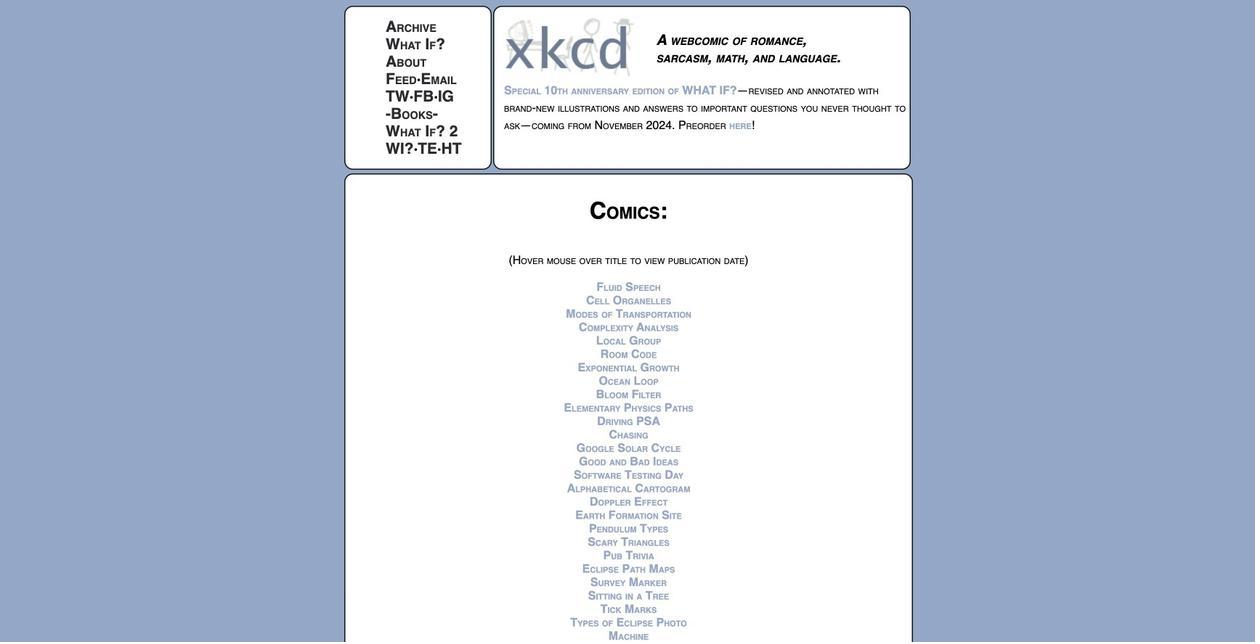 Task type: vqa. For each thing, say whether or not it's contained in the screenshot.
Cursive Letters IMAGE
no



Task type: describe. For each thing, give the bounding box(es) containing it.
xkcd.com logo image
[[504, 17, 638, 77]]



